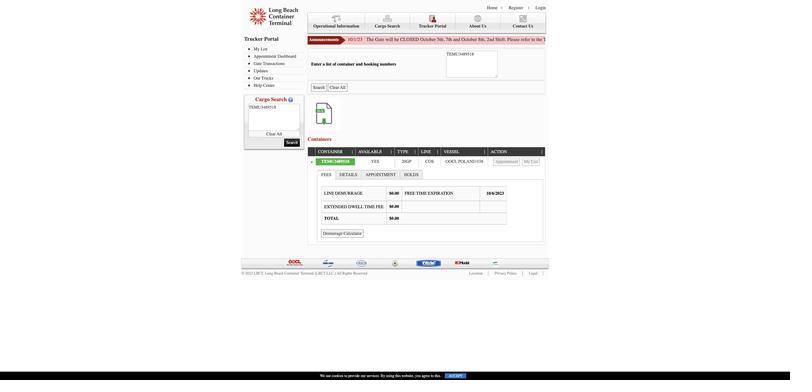 Task type: describe. For each thing, give the bounding box(es) containing it.
page
[[589, 36, 599, 42]]

line for line
[[422, 150, 431, 155]]

free time expiration
[[405, 192, 454, 196]]

yes
[[371, 160, 380, 164]]

operational information link
[[308, 14, 365, 29]]

temu3489518
[[322, 160, 350, 164]]

register link
[[509, 5, 524, 10]]

1 horizontal spatial time
[[417, 192, 427, 196]]

$0.00 for demurrage
[[390, 192, 399, 196]]

contact
[[513, 24, 528, 29]]

location link
[[470, 272, 483, 276]]

holds
[[405, 173, 419, 178]]

©
[[242, 272, 245, 276]]

refer
[[521, 36, 531, 42]]

contact us
[[513, 24, 534, 29]]

20gp cell
[[395, 157, 419, 168]]

type
[[398, 150, 409, 155]]

hours
[[567, 36, 579, 42]]

services.
[[367, 374, 380, 379]]

action
[[491, 150, 507, 155]]

2 | from the left
[[529, 6, 530, 10]]

5th,
[[437, 36, 445, 42]]

1 the from the left
[[537, 36, 543, 42]]

please
[[508, 36, 520, 42]]

cos
[[426, 160, 434, 164]]

will
[[386, 36, 393, 42]]

1 vertical spatial cargo search
[[256, 97, 287, 103]]

clear all
[[267, 132, 282, 137]]

privacy policy link
[[495, 272, 517, 276]]

enter
[[311, 62, 322, 67]]

center
[[263, 83, 275, 88]]

fees
[[322, 173, 332, 178]]

1 october from the left
[[421, 36, 436, 42]]

our trucks link
[[248, 76, 304, 81]]

Enter container numbers and/ or booking numbers. Press ESC to reset input box text field
[[447, 51, 498, 78]]

2nd
[[487, 36, 495, 42]]

the
[[367, 36, 374, 42]]

holds tab
[[400, 170, 423, 180]]

this
[[396, 374, 401, 379]]

help center link
[[248, 83, 304, 88]]

20gp
[[402, 160, 412, 164]]

available
[[359, 150, 382, 155]]

1 for from the left
[[600, 36, 605, 42]]

container
[[285, 272, 300, 276]]

gate inside my list appointment dashboard gate transactions updates our trucks help center
[[254, 61, 262, 66]]

0 horizontal spatial trucker portal
[[244, 36, 279, 42]]

us for contact us
[[529, 24, 534, 29]]

(lbct
[[315, 272, 326, 276]]

$0.00 for dwell
[[390, 205, 399, 210]]

about us
[[469, 24, 487, 29]]

dwell
[[349, 205, 364, 210]]

location
[[470, 272, 483, 276]]

edit column settings image for container
[[351, 150, 355, 155]]

of
[[333, 62, 336, 67]]

edit column settings image for type
[[413, 150, 418, 155]]

cos cell
[[419, 157, 441, 168]]

0 vertical spatial trucker portal
[[419, 24, 447, 29]]

shift.
[[496, 36, 507, 42]]

llc.)
[[327, 272, 336, 276]]

2 for from the left
[[644, 36, 650, 42]]

type link
[[398, 148, 411, 156]]

container column header
[[316, 148, 356, 157]]

edit column settings image for action
[[540, 150, 545, 155]]

our
[[361, 374, 366, 379]]

home
[[487, 5, 498, 10]]

extended
[[325, 205, 348, 210]]

8th,
[[479, 36, 486, 42]]

legal link
[[529, 272, 538, 276]]

about us link
[[456, 14, 501, 29]]

2 horizontal spatial to
[[532, 36, 536, 42]]

provide
[[349, 374, 360, 379]]

updates
[[254, 69, 268, 74]]

appointment
[[366, 173, 396, 178]]

reserved.
[[354, 272, 369, 276]]

7th
[[446, 36, 452, 42]]

details
[[630, 36, 643, 42]]

gate transactions link
[[248, 61, 304, 66]]

legal
[[529, 272, 538, 276]]

1 horizontal spatial to
[[431, 374, 434, 379]]

edit column settings image for vessel
[[483, 150, 487, 155]]

we
[[320, 374, 325, 379]]

container
[[338, 62, 355, 67]]

menu bar containing operational information
[[308, 12, 546, 33]]

Enter container numbers and/ or booking numbers.  text field
[[249, 104, 300, 131]]

available column header
[[356, 148, 395, 157]]

further
[[607, 36, 620, 42]]

details
[[340, 173, 358, 178]]

a
[[323, 62, 325, 67]]

oocl poland 038 cell
[[441, 157, 488, 168]]

operational information
[[314, 24, 360, 29]]

line link
[[422, 148, 434, 156]]

extended dwell time fee
[[325, 205, 384, 210]]

1 vertical spatial all
[[337, 272, 342, 276]]

be
[[395, 36, 399, 42]]

truck
[[544, 36, 555, 42]]

2023
[[246, 272, 253, 276]]

1 vertical spatial trucker
[[244, 36, 263, 42]]

1 horizontal spatial cargo
[[375, 24, 387, 29]]

vessel column header
[[441, 148, 488, 157]]

help
[[254, 83, 262, 88]]



Task type: vqa. For each thing, say whether or not it's contained in the screenshot.
"TOTAL"
yes



Task type: locate. For each thing, give the bounding box(es) containing it.
week.
[[658, 36, 670, 42]]

rights
[[343, 272, 353, 276]]

1 horizontal spatial for
[[644, 36, 650, 42]]

list
[[326, 62, 332, 67]]

0 vertical spatial search
[[388, 24, 400, 29]]

0 horizontal spatial search
[[271, 97, 287, 103]]

0 horizontal spatial cargo search
[[256, 97, 287, 103]]

vessel
[[444, 150, 460, 155]]

to right refer
[[532, 36, 536, 42]]

free
[[405, 192, 416, 196]]

demurrage
[[335, 192, 363, 196]]

1 horizontal spatial |
[[529, 6, 530, 10]]

edit column settings image up 038
[[483, 150, 487, 155]]

$0.00
[[390, 192, 399, 196], [390, 205, 399, 210], [390, 216, 399, 221]]

to left this.
[[431, 374, 434, 379]]

time
[[417, 192, 427, 196], [365, 205, 375, 210]]

0 vertical spatial $0.00
[[390, 192, 399, 196]]

october left 5th,
[[421, 36, 436, 42]]

gate
[[621, 36, 629, 42]]

1 horizontal spatial trucker
[[419, 24, 434, 29]]

10/6/2023
[[487, 192, 504, 196]]

3 edit column settings image from the left
[[436, 150, 440, 155]]

1 vertical spatial menu bar
[[244, 46, 307, 89]]

us right about at the top right of page
[[482, 24, 487, 29]]

edit column settings image inside the container column header
[[351, 150, 355, 155]]

tab list inside tree grid
[[316, 169, 545, 244]]

booking
[[364, 62, 379, 67]]

long
[[265, 272, 273, 276]]

1 vertical spatial portal
[[264, 36, 279, 42]]

the left week.
[[651, 36, 657, 42]]

0 horizontal spatial and
[[356, 62, 363, 67]]

edit column settings image
[[351, 150, 355, 155], [390, 150, 394, 155], [436, 150, 440, 155], [540, 150, 545, 155]]

our
[[254, 76, 261, 81]]

0 horizontal spatial to
[[345, 374, 348, 379]]

appointment tab
[[362, 170, 401, 180]]

0 horizontal spatial menu bar
[[244, 46, 307, 89]]

row containing container
[[308, 148, 546, 157]]

all right clear in the top left of the page
[[277, 132, 282, 137]]

row down line link
[[308, 157, 546, 168]]

0 horizontal spatial line
[[325, 192, 334, 196]]

enter a list of container and booking numbers
[[311, 62, 397, 67]]

trucker up my
[[244, 36, 263, 42]]

menu bar containing my list
[[244, 46, 307, 89]]

time right free
[[417, 192, 427, 196]]

line inside tab list
[[325, 192, 334, 196]]

and
[[454, 36, 461, 42], [356, 62, 363, 67]]

to right the cookies
[[345, 374, 348, 379]]

portal up 5th,
[[435, 24, 447, 29]]

search down the help center link
[[271, 97, 287, 103]]

action column header
[[488, 148, 546, 157]]

terminal
[[301, 272, 314, 276]]

0 horizontal spatial time
[[365, 205, 375, 210]]

edit column settings image
[[413, 150, 418, 155], [483, 150, 487, 155]]

1 horizontal spatial the
[[651, 36, 657, 42]]

october
[[421, 36, 436, 42], [462, 36, 477, 42]]

containers
[[308, 136, 332, 142]]

temu3489518 cell
[[316, 157, 356, 168]]

2 edit column settings image from the left
[[483, 150, 487, 155]]

us for about us
[[482, 24, 487, 29]]

1 edit column settings image from the left
[[413, 150, 418, 155]]

2 us from the left
[[529, 24, 534, 29]]

1 vertical spatial trucker portal
[[244, 36, 279, 42]]

row up cos
[[308, 148, 546, 157]]

line for line demurrage
[[325, 192, 334, 196]]

trucker portal up list
[[244, 36, 279, 42]]

all inside "button"
[[277, 132, 282, 137]]

for right details
[[644, 36, 650, 42]]

login
[[536, 5, 546, 10]]

1 horizontal spatial cargo search
[[375, 24, 400, 29]]

cargo search up will
[[375, 24, 400, 29]]

cookies
[[332, 374, 344, 379]]

cargo search inside menu bar
[[375, 24, 400, 29]]

2 $0.00 from the top
[[390, 205, 399, 210]]

1 vertical spatial and
[[356, 62, 363, 67]]

© 2023 lbct, long beach container terminal (lbct llc.) all rights reserved.
[[242, 272, 369, 276]]

cargo search down center
[[256, 97, 287, 103]]

for
[[600, 36, 605, 42], [644, 36, 650, 42]]

2 vertical spatial $0.00
[[390, 216, 399, 221]]

search
[[388, 24, 400, 29], [271, 97, 287, 103]]

edit column settings image inside type column header
[[413, 150, 418, 155]]

row group containing temu3489518
[[308, 157, 546, 245]]

0 vertical spatial line
[[422, 150, 431, 155]]

2 edit column settings image from the left
[[390, 150, 394, 155]]

edit column settings image right type link
[[413, 150, 418, 155]]

operational
[[314, 24, 336, 29]]

| right home
[[502, 6, 503, 10]]

poland
[[459, 160, 476, 164]]

cargo down help
[[256, 97, 270, 103]]

1 vertical spatial cargo
[[256, 97, 270, 103]]

2 the from the left
[[651, 36, 657, 42]]

1 vertical spatial search
[[271, 97, 287, 103]]

edit column settings image for line
[[436, 150, 440, 155]]

register
[[509, 5, 524, 10]]

privacy
[[495, 272, 507, 276]]

0 horizontal spatial october
[[421, 36, 436, 42]]

gate right truck
[[557, 36, 566, 42]]

1 vertical spatial line
[[325, 192, 334, 196]]

dashboard
[[278, 54, 297, 59]]

gate right the
[[375, 36, 385, 42]]

0 vertical spatial trucker
[[419, 24, 434, 29]]

us inside contact us link
[[529, 24, 534, 29]]

trucker portal up 5th,
[[419, 24, 447, 29]]

0 vertical spatial cargo search
[[375, 24, 400, 29]]

and left booking
[[356, 62, 363, 67]]

2 row from the top
[[308, 157, 546, 168]]

row containing temu3489518
[[308, 157, 546, 168]]

0 vertical spatial cargo
[[375, 24, 387, 29]]

0 horizontal spatial the
[[537, 36, 543, 42]]

this.
[[435, 374, 442, 379]]

trucker portal link
[[411, 14, 456, 29]]

appointment dashboard link
[[248, 54, 304, 59]]

1 horizontal spatial all
[[337, 272, 342, 276]]

the left truck
[[537, 36, 543, 42]]

home link
[[487, 5, 498, 10]]

and right 7th
[[454, 36, 461, 42]]

clear all button
[[249, 131, 300, 138]]

0 horizontal spatial all
[[277, 132, 282, 137]]

0 horizontal spatial portal
[[264, 36, 279, 42]]

web
[[580, 36, 588, 42]]

total
[[325, 217, 339, 222]]

| left login
[[529, 6, 530, 10]]

container link
[[318, 148, 346, 156]]

oocl
[[446, 160, 458, 164]]

accept
[[449, 375, 463, 379]]

edit column settings image inside the available column header
[[390, 150, 394, 155]]

1 vertical spatial time
[[365, 205, 375, 210]]

3 $0.00 from the top
[[390, 216, 399, 221]]

line demurrage
[[325, 192, 363, 196]]

row group
[[308, 157, 546, 245]]

line inside column header
[[422, 150, 431, 155]]

trucks
[[262, 76, 273, 81]]

login link
[[536, 5, 546, 10]]

edit column settings image inside line column header
[[436, 150, 440, 155]]

0 vertical spatial all
[[277, 132, 282, 137]]

1 horizontal spatial october
[[462, 36, 477, 42]]

10/1/23
[[348, 36, 363, 42]]

closed
[[400, 36, 419, 42]]

you
[[416, 374, 421, 379]]

clear
[[267, 132, 276, 137]]

portal inside menu bar
[[435, 24, 447, 29]]

transactions
[[263, 61, 285, 66]]

oocl poland 038
[[446, 160, 484, 164]]

appointment
[[254, 54, 277, 59]]

1 horizontal spatial line
[[422, 150, 431, 155]]

tab list
[[316, 169, 545, 244]]

by
[[381, 374, 386, 379]]

for right page
[[600, 36, 605, 42]]

trucker up the closed
[[419, 24, 434, 29]]

1 horizontal spatial us
[[529, 24, 534, 29]]

0 vertical spatial and
[[454, 36, 461, 42]]

2 horizontal spatial gate
[[557, 36, 566, 42]]

menu bar
[[308, 12, 546, 33], [244, 46, 307, 89]]

line up "extended"
[[325, 192, 334, 196]]

container
[[318, 150, 343, 155]]

1 horizontal spatial gate
[[375, 36, 385, 42]]

edit column settings image inside action column header
[[540, 150, 545, 155]]

0 horizontal spatial |
[[502, 6, 503, 10]]

we use cookies to provide our services. by using this website, you agree to this.
[[320, 374, 442, 379]]

line
[[422, 150, 431, 155], [325, 192, 334, 196]]

0 horizontal spatial us
[[482, 24, 487, 29]]

tab list containing fees
[[316, 169, 545, 244]]

type column header
[[395, 148, 419, 157]]

1 horizontal spatial portal
[[435, 24, 447, 29]]

cell
[[488, 157, 546, 168]]

agree
[[422, 374, 430, 379]]

4 edit column settings image from the left
[[540, 150, 545, 155]]

1 horizontal spatial trucker portal
[[419, 24, 447, 29]]

tree grid containing container
[[308, 148, 546, 245]]

0 vertical spatial menu bar
[[308, 12, 546, 33]]

search up be
[[388, 24, 400, 29]]

0 horizontal spatial cargo
[[256, 97, 270, 103]]

1 horizontal spatial search
[[388, 24, 400, 29]]

0 horizontal spatial trucker
[[244, 36, 263, 42]]

contact us link
[[501, 14, 546, 29]]

all right llc.)
[[337, 272, 342, 276]]

cargo search link
[[365, 14, 411, 29]]

1 us from the left
[[482, 24, 487, 29]]

fee
[[376, 205, 384, 210]]

None button
[[328, 84, 348, 92], [494, 158, 520, 166], [523, 158, 540, 166], [322, 230, 364, 238], [328, 84, 348, 92], [494, 158, 520, 166], [523, 158, 540, 166], [322, 230, 364, 238]]

038
[[477, 160, 484, 164]]

1 | from the left
[[502, 6, 503, 10]]

action link
[[491, 148, 510, 156]]

edit column settings image inside vessel column header
[[483, 150, 487, 155]]

privacy policy
[[495, 272, 517, 276]]

time left "fee"
[[365, 205, 375, 210]]

us right contact
[[529, 24, 534, 29]]

0 horizontal spatial gate
[[254, 61, 262, 66]]

0 vertical spatial time
[[417, 192, 427, 196]]

0 vertical spatial portal
[[435, 24, 447, 29]]

portal up my list 'link'
[[264, 36, 279, 42]]

yes cell
[[356, 157, 395, 168]]

us inside the about us link
[[482, 24, 487, 29]]

accept button
[[445, 374, 467, 379]]

policy
[[508, 272, 517, 276]]

1 horizontal spatial menu bar
[[308, 12, 546, 33]]

0 horizontal spatial for
[[600, 36, 605, 42]]

1 row from the top
[[308, 148, 546, 157]]

cargo up will
[[375, 24, 387, 29]]

|
[[502, 6, 503, 10], [529, 6, 530, 10]]

my
[[254, 47, 260, 52]]

1 edit column settings image from the left
[[351, 150, 355, 155]]

1 vertical spatial $0.00
[[390, 205, 399, 210]]

1 $0.00 from the top
[[390, 192, 399, 196]]

gate
[[375, 36, 385, 42], [557, 36, 566, 42], [254, 61, 262, 66]]

announcements
[[309, 37, 339, 42]]

october left the 8th,
[[462, 36, 477, 42]]

1 horizontal spatial and
[[454, 36, 461, 42]]

row
[[308, 148, 546, 157], [308, 157, 546, 168]]

1 horizontal spatial edit column settings image
[[483, 150, 487, 155]]

information
[[337, 24, 360, 29]]

gate up the updates
[[254, 61, 262, 66]]

None submit
[[311, 84, 327, 92], [285, 139, 300, 147], [311, 84, 327, 92], [285, 139, 300, 147]]

lbct,
[[254, 272, 264, 276]]

line up cos
[[422, 150, 431, 155]]

list
[[261, 47, 268, 52]]

fees tab
[[317, 170, 336, 180]]

line column header
[[419, 148, 441, 157]]

tree grid
[[308, 148, 546, 245]]

0 horizontal spatial edit column settings image
[[413, 150, 418, 155]]

2 october from the left
[[462, 36, 477, 42]]

details tab
[[336, 170, 362, 180]]

edit column settings image for available
[[390, 150, 394, 155]]

available link
[[359, 148, 385, 156]]



